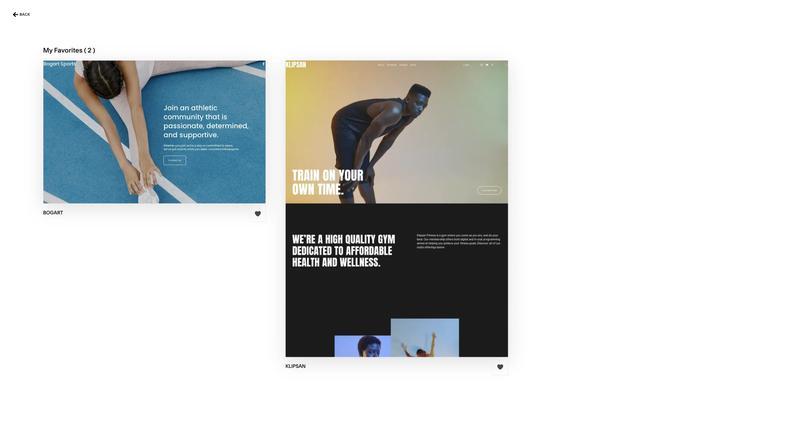 Task type: describe. For each thing, give the bounding box(es) containing it.
online store
[[150, 82, 174, 88]]

animals
[[414, 91, 430, 97]]

ease.
[[218, 47, 255, 65]]

start with bogart
[[121, 120, 182, 127]]

type
[[141, 72, 150, 77]]

entertainment
[[271, 127, 298, 132]]

templates for fitness
[[165, 189, 197, 197]]

2
[[88, 46, 91, 54]]

food link
[[271, 118, 287, 124]]

professional
[[271, 91, 295, 97]]

courses
[[150, 136, 167, 141]]

photography
[[208, 109, 233, 115]]

an
[[587, 35, 593, 41]]

1 a from the left
[[543, 35, 546, 41]]

restaurants link
[[334, 91, 363, 97]]

local business link
[[271, 100, 306, 106]]

art & design
[[208, 100, 233, 106]]

all
[[208, 91, 213, 97]]

klipsan inside "button"
[[399, 197, 424, 204]]

and
[[628, 41, 636, 47]]

personal & cv link
[[208, 127, 242, 132]]

1 vertical spatial services
[[150, 145, 167, 150]]

squarespace's
[[562, 41, 595, 47]]

designs
[[224, 83, 240, 88]]

health & beauty link
[[208, 118, 245, 124]]

start with klipsan
[[363, 197, 424, 204]]

photography link
[[208, 109, 239, 115]]

& for beauty
[[222, 118, 225, 124]]

weddings link
[[334, 118, 359, 124]]

) for my favorites ( 2 )
[[93, 46, 95, 54]]

real estate & properties
[[334, 127, 380, 132]]

media & podcasts link
[[334, 100, 375, 106]]

43 template matches
[[141, 169, 184, 175]]

topic
[[208, 72, 219, 77]]

popular
[[208, 83, 223, 88]]

community & non-profits link
[[271, 109, 326, 115]]

8
[[201, 189, 205, 197]]

home
[[396, 83, 408, 88]]

media & podcasts
[[334, 100, 369, 106]]

can
[[544, 41, 552, 47]]

need
[[531, 35, 542, 41]]

squarespace logo image
[[12, 7, 81, 17]]

to
[[569, 46, 574, 52]]

2 a from the left
[[629, 35, 632, 41]]

events
[[334, 109, 347, 115]]

with for start with klipsan
[[383, 197, 398, 204]]

nature & animals
[[396, 91, 430, 97]]

art & design link
[[208, 100, 238, 106]]

online
[[150, 82, 163, 88]]

all templates
[[208, 91, 234, 97]]

back
[[20, 12, 30, 17]]

1 horizontal spatial bogart element
[[493, 203, 648, 303]]

& for decor
[[409, 83, 412, 88]]

all templates link
[[208, 91, 240, 97]]

) for fitness templates ( 8 )
[[205, 189, 207, 197]]

,
[[208, 169, 209, 175]]

preview
[[129, 132, 154, 139]]

& right estate
[[356, 127, 359, 132]]

& for non-
[[295, 109, 297, 115]]

0 horizontal spatial bogart element
[[43, 61, 266, 204]]

website,
[[567, 35, 586, 41]]

personal
[[501, 41, 521, 47]]

store
[[164, 82, 174, 88]]

my favorites ( 2 )
[[43, 46, 95, 54]]

decor
[[413, 83, 425, 88]]

fashion link
[[271, 83, 292, 88]]

started.
[[584, 46, 601, 52]]

fitness link
[[396, 100, 416, 106]]

blog
[[150, 109, 159, 114]]

home & decor link
[[396, 83, 431, 88]]

community & non-profits
[[271, 109, 320, 115]]

business
[[282, 100, 300, 106]]

design
[[219, 100, 233, 106]]

online
[[594, 35, 608, 41]]

bogart inside button
[[157, 120, 182, 127]]

make any template yours with ease.
[[141, 32, 280, 65]]

website
[[527, 46, 545, 52]]



Task type: vqa. For each thing, say whether or not it's contained in the screenshot.
'COLIMA' image
yes



Task type: locate. For each thing, give the bounding box(es) containing it.
travel link
[[334, 83, 351, 88]]

templates
[[546, 46, 568, 52]]

(8)
[[203, 169, 208, 175]]

use
[[553, 41, 561, 47]]

services down courses
[[150, 145, 167, 150]]

0 vertical spatial templates
[[214, 91, 234, 97]]

& right nature
[[410, 91, 413, 97]]

klipsan image
[[285, 59, 509, 358], [142, 203, 297, 410]]

1 vertical spatial templates
[[165, 189, 197, 197]]

0 horizontal spatial you
[[521, 35, 529, 41]]

1 vertical spatial )
[[205, 189, 207, 197]]

non-
[[298, 109, 308, 115]]

& left non-
[[295, 109, 297, 115]]

0 vertical spatial )
[[93, 46, 95, 54]]

travel
[[334, 83, 345, 88]]

& for cv
[[226, 127, 229, 132]]

you left can
[[534, 41, 543, 47]]

& right media
[[347, 100, 350, 106]]

one page
[[150, 127, 170, 132]]

portfolio down online
[[150, 91, 167, 96]]

0 vertical spatial portfolio
[[150, 91, 167, 96]]

customizable
[[596, 41, 627, 47]]

43
[[141, 169, 146, 175]]

preview bogart
[[129, 132, 181, 139]]

( down 'fitness (8)' link
[[199, 189, 201, 197]]

art
[[208, 100, 214, 106]]

fitness (8) link
[[187, 169, 208, 175]]

start inside "button"
[[363, 197, 381, 204]]

colima element
[[317, 203, 472, 410]]

0 horizontal spatial templates
[[165, 189, 197, 197]]

template
[[147, 169, 165, 175]]

fitness for fitness
[[402, 100, 416, 106]]

2 horizontal spatial with
[[383, 197, 398, 204]]

&
[[409, 83, 412, 88], [410, 91, 413, 97], [215, 100, 218, 106], [347, 100, 350, 106], [295, 109, 297, 115], [222, 118, 225, 124], [226, 127, 229, 132], [356, 127, 359, 132]]

)
[[93, 46, 95, 54], [205, 189, 207, 197]]

1 horizontal spatial a
[[629, 35, 632, 41]]

0 horizontal spatial (
[[84, 46, 86, 54]]

properties
[[360, 127, 380, 132]]

colima image
[[317, 203, 472, 410]]

local
[[271, 100, 281, 106]]

health
[[208, 118, 221, 124]]

0 vertical spatial fitness
[[402, 100, 416, 106]]

fitness left (8)
[[187, 169, 202, 175]]

0 vertical spatial klipsan
[[399, 197, 424, 204]]

0 horizontal spatial a
[[543, 35, 546, 41]]

( left 2
[[84, 46, 86, 54]]

& for animals
[[410, 91, 413, 97]]

you left need
[[521, 35, 529, 41]]

portfolio
[[547, 35, 566, 41]]

yours
[[141, 47, 181, 65]]

fitness for fitness (8) , portfolio (35)
[[187, 169, 202, 175]]

1 horizontal spatial with
[[184, 47, 214, 65]]

fitness down template
[[141, 189, 164, 197]]

(
[[84, 46, 86, 54], [199, 189, 201, 197]]

remove bogart from your favorites list image
[[255, 211, 261, 217]]

start with bogart button
[[121, 116, 188, 132]]

1 horizontal spatial bogart image
[[493, 203, 648, 303]]

1 horizontal spatial )
[[205, 189, 207, 197]]

any
[[184, 32, 209, 51]]

& left cv
[[226, 127, 229, 132]]

scheduling
[[150, 118, 172, 123]]

whether
[[501, 35, 520, 41]]

& right home
[[409, 83, 412, 88]]

restaurants
[[334, 91, 357, 97]]

a right need
[[543, 35, 546, 41]]

bogart element
[[43, 61, 266, 204], [493, 203, 648, 303]]

with inside make any template yours with ease.
[[184, 47, 214, 65]]

1 horizontal spatial fitness
[[187, 169, 202, 175]]

1 horizontal spatial start
[[363, 197, 381, 204]]

( for 8
[[199, 189, 201, 197]]

blog,
[[522, 41, 533, 47]]

0 horizontal spatial )
[[93, 46, 95, 54]]

personal & cv
[[208, 127, 236, 132]]

with inside "button"
[[383, 197, 398, 204]]

community
[[271, 109, 294, 115]]

professional services
[[271, 91, 312, 97]]

bogart inside 'link'
[[156, 132, 181, 139]]

portfolio (35) link
[[210, 169, 236, 175]]

0 horizontal spatial start
[[121, 120, 139, 127]]

local business
[[271, 100, 300, 106]]

start with klipsan button
[[363, 192, 431, 209]]

preview bogart link
[[129, 127, 181, 144]]

0 horizontal spatial bogart image
[[43, 61, 266, 204]]

start inside button
[[121, 120, 139, 127]]

bogart
[[157, 120, 182, 127], [156, 132, 181, 139], [43, 210, 63, 216], [492, 309, 512, 315]]

with for start with bogart
[[140, 120, 156, 127]]

popular designs link
[[208, 83, 246, 88]]

& for podcasts
[[347, 100, 350, 106]]

0 horizontal spatial fitness
[[141, 189, 164, 197]]

& for design
[[215, 100, 218, 106]]

you
[[521, 35, 529, 41], [534, 41, 543, 47]]

memberships
[[150, 100, 177, 105]]

start for start with klipsan
[[363, 197, 381, 204]]

favorites
[[54, 46, 83, 54]]

events link
[[334, 109, 353, 115]]

0 vertical spatial start
[[121, 120, 139, 127]]

1 vertical spatial (
[[199, 189, 201, 197]]

with
[[184, 47, 214, 65], [140, 120, 156, 127], [383, 197, 398, 204]]

my
[[43, 46, 53, 54]]

fashion
[[271, 83, 286, 88]]

squarespace logo link
[[12, 7, 166, 17]]

1 vertical spatial with
[[140, 120, 156, 127]]

1 horizontal spatial portfolio
[[210, 169, 228, 175]]

nature & animals link
[[396, 91, 436, 97]]

2 vertical spatial fitness
[[141, 189, 164, 197]]

fitness (8) , portfolio (35)
[[187, 169, 236, 175]]

or
[[623, 35, 628, 41]]

back button
[[11, 8, 32, 21]]

fitness down nature & animals
[[402, 100, 416, 106]]

services up business
[[296, 91, 312, 97]]

( for 2
[[84, 46, 86, 54]]

0 horizontal spatial services
[[150, 145, 167, 150]]

1 horizontal spatial (
[[199, 189, 201, 197]]

0 vertical spatial with
[[184, 47, 214, 65]]

) down (8)
[[205, 189, 207, 197]]

one
[[150, 127, 159, 132]]

1 horizontal spatial klipsan
[[399, 197, 424, 204]]

a right or on the top of page
[[629, 35, 632, 41]]

profits
[[308, 109, 320, 115]]

matches
[[166, 169, 184, 175]]

store,
[[609, 35, 622, 41]]

remove klipsan from your favorites list image
[[497, 364, 504, 371]]

start for start with bogart
[[121, 120, 139, 127]]

1 vertical spatial klipsan
[[286, 363, 306, 369]]

0 vertical spatial (
[[84, 46, 86, 54]]

real
[[334, 127, 342, 132]]

1 vertical spatial fitness
[[187, 169, 202, 175]]

0 horizontal spatial portfolio
[[150, 91, 167, 96]]

0 horizontal spatial klipsan
[[286, 363, 306, 369]]

& right health
[[222, 118, 225, 124]]

cv
[[230, 127, 236, 132]]

templates left 8
[[165, 189, 197, 197]]

get
[[575, 46, 583, 52]]

0 vertical spatial services
[[296, 91, 312, 97]]

1 vertical spatial portfolio
[[210, 169, 228, 175]]

beauty
[[226, 118, 239, 124]]

professional services link
[[271, 91, 318, 97]]

fitness for fitness templates ( 8 )
[[141, 189, 164, 197]]

bogart image
[[43, 61, 266, 204], [493, 203, 648, 303]]

1 horizontal spatial services
[[296, 91, 312, 97]]

nature
[[396, 91, 409, 97]]

2 horizontal spatial fitness
[[402, 100, 416, 106]]

media
[[334, 100, 346, 106]]

entertainment link
[[271, 127, 304, 132]]

popular designs
[[208, 83, 240, 88]]

page
[[160, 127, 170, 132]]

home & decor
[[396, 83, 425, 88]]

& right art
[[215, 100, 218, 106]]

klipsan element
[[285, 59, 509, 358], [142, 203, 297, 410]]

1 horizontal spatial you
[[534, 41, 543, 47]]

weddings
[[334, 118, 354, 124]]

with inside button
[[140, 120, 156, 127]]

2 vertical spatial with
[[383, 197, 398, 204]]

) right 2
[[93, 46, 95, 54]]

portfolio right the ,
[[210, 169, 228, 175]]

services
[[296, 91, 312, 97], [150, 145, 167, 150]]

make
[[141, 32, 181, 51]]

personal
[[208, 127, 225, 132]]

1 vertical spatial start
[[363, 197, 381, 204]]

templates for all
[[214, 91, 234, 97]]

1 horizontal spatial templates
[[214, 91, 234, 97]]

templates down popular designs
[[214, 91, 234, 97]]

0 horizontal spatial with
[[140, 120, 156, 127]]



